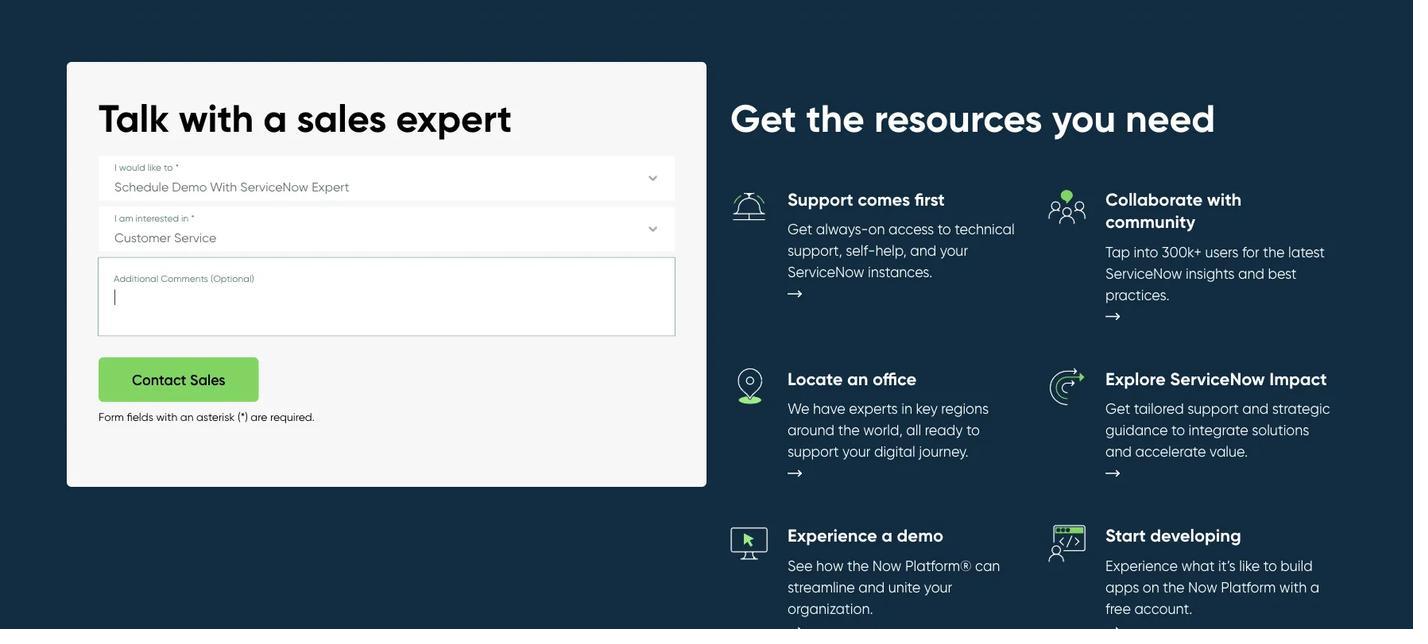 Task type: locate. For each thing, give the bounding box(es) containing it.
unite
[[889, 579, 921, 597]]

and inside get always-on access to technical support, self-help, and your servicenow instances.
[[911, 242, 937, 260]]

collaborate
[[1106, 188, 1203, 210]]

0 horizontal spatial experience
[[788, 525, 878, 547]]

collaborate with community
[[1106, 188, 1242, 233]]

servicenow
[[788, 264, 865, 281], [1106, 265, 1183, 282], [1171, 368, 1266, 390]]

it's
[[1219, 558, 1236, 575]]

contact sales button
[[99, 358, 259, 402]]

into
[[1134, 243, 1159, 261]]

now down what
[[1189, 579, 1218, 597]]

0 horizontal spatial on
[[869, 221, 885, 238]]

2 vertical spatial a
[[1311, 579, 1320, 597]]

0 vertical spatial get
[[731, 95, 797, 142]]

1 vertical spatial an
[[180, 410, 194, 424]]

access
[[889, 221, 934, 238]]

1 horizontal spatial experience
[[1106, 558, 1178, 575]]

start
[[1106, 525, 1146, 547]]

and down access
[[911, 242, 937, 260]]

support comes first
[[788, 188, 945, 210]]

organization.
[[788, 601, 873, 618]]

support down around
[[788, 443, 839, 461]]

and down guidance
[[1106, 443, 1132, 461]]

0 vertical spatial experience
[[788, 525, 878, 547]]

technical
[[955, 221, 1015, 238]]

get inside get tailored support and strategic guidance to integrate solutions and accelerate value.
[[1106, 400, 1131, 418]]

an up experts
[[848, 368, 869, 390]]

to
[[938, 221, 952, 238], [967, 422, 980, 439], [1172, 422, 1186, 439], [1264, 558, 1278, 575]]

experience
[[788, 525, 878, 547], [1106, 558, 1178, 575]]

0 vertical spatial on
[[869, 221, 885, 238]]

on up account.
[[1143, 579, 1160, 597]]

sales
[[190, 371, 225, 389]]

0 horizontal spatial support
[[788, 443, 839, 461]]

users
[[1206, 243, 1239, 261]]

an left asterisk
[[180, 410, 194, 424]]

now inside experience what it's like to build apps on the now platform with a free account.
[[1189, 579, 1218, 597]]

to down regions
[[967, 422, 980, 439]]

2 vertical spatial get
[[1106, 400, 1131, 418]]

2 vertical spatial your
[[925, 579, 953, 597]]

0 vertical spatial now
[[873, 558, 902, 575]]

your
[[940, 242, 968, 260], [843, 443, 871, 461], [925, 579, 953, 597]]

experience up how
[[788, 525, 878, 547]]

servicenow up get tailored support and strategic guidance to integrate solutions and accelerate value.
[[1171, 368, 1266, 390]]

account.
[[1135, 601, 1193, 618]]

support,
[[788, 242, 843, 260]]

tailored
[[1134, 400, 1184, 418]]

experience inside experience what it's like to build apps on the now platform with a free account.
[[1106, 558, 1178, 575]]

an
[[848, 368, 869, 390], [180, 410, 194, 424]]

on inside get always-on access to technical support, self-help, and your servicenow instances.
[[869, 221, 885, 238]]

1 vertical spatial support
[[788, 443, 839, 461]]

a left demo
[[882, 525, 893, 547]]

tap into 300k+ users for the latest servicenow insights and best practices.
[[1106, 243, 1325, 304]]

digital
[[875, 443, 916, 461]]

latest
[[1289, 243, 1325, 261]]

0 horizontal spatial now
[[873, 558, 902, 575]]

solutions
[[1253, 422, 1310, 439]]

your down "technical"
[[940, 242, 968, 260]]

on inside experience what it's like to build apps on the now platform with a free account.
[[1143, 579, 1160, 597]]

your down the world,
[[843, 443, 871, 461]]

see
[[788, 558, 813, 575]]

1 horizontal spatial an
[[848, 368, 869, 390]]

get inside get always-on access to technical support, self-help, and your servicenow instances.
[[788, 221, 813, 238]]

to up the accelerate
[[1172, 422, 1186, 439]]

required.
[[270, 410, 315, 424]]

like
[[1240, 558, 1260, 575]]

on up "help,"
[[869, 221, 885, 238]]

support up the integrate
[[1188, 400, 1239, 418]]

to right the like
[[1264, 558, 1278, 575]]

0 vertical spatial your
[[940, 242, 968, 260]]

explore
[[1106, 368, 1166, 390]]

your down platform®
[[925, 579, 953, 597]]

a down build
[[1311, 579, 1320, 597]]

2 horizontal spatial a
[[1311, 579, 1320, 597]]

get the resources you need
[[731, 95, 1216, 142]]

1 vertical spatial on
[[1143, 579, 1160, 597]]

we
[[788, 400, 810, 418]]

now inside see how the now platform® can streamline and unite your organization.
[[873, 558, 902, 575]]

get always-on access to technical support, self-help, and your servicenow instances.
[[788, 221, 1015, 281]]

help,
[[876, 242, 907, 260]]

you
[[1052, 95, 1116, 142]]

need
[[1126, 95, 1216, 142]]

on
[[869, 221, 885, 238], [1143, 579, 1160, 597]]

1 horizontal spatial now
[[1189, 579, 1218, 597]]

expert
[[396, 95, 512, 142]]

1 horizontal spatial on
[[1143, 579, 1160, 597]]

sales
[[297, 95, 387, 142]]

build
[[1281, 558, 1313, 575]]

to inside get always-on access to technical support, self-help, and your servicenow instances.
[[938, 221, 952, 238]]

apps
[[1106, 579, 1140, 597]]

for
[[1243, 243, 1260, 261]]

(*)
[[238, 410, 248, 424]]

experience for experience what it's like to build apps on the now platform with a free account.
[[1106, 558, 1178, 575]]

the inside tap into 300k+ users for the latest servicenow insights and best practices.
[[1264, 243, 1285, 261]]

practices.
[[1106, 286, 1170, 304]]

locate
[[788, 368, 843, 390]]

the
[[806, 95, 865, 142], [1264, 243, 1285, 261], [838, 422, 860, 439], [848, 558, 869, 575], [1163, 579, 1185, 597]]

a
[[263, 95, 287, 142], [882, 525, 893, 547], [1311, 579, 1320, 597]]

the inside experience what it's like to build apps on the now platform with a free account.
[[1163, 579, 1185, 597]]

get
[[731, 95, 797, 142], [788, 221, 813, 238], [1106, 400, 1131, 418]]

platform®
[[906, 558, 972, 575]]

now up unite
[[873, 558, 902, 575]]

and for servicenow
[[1106, 443, 1132, 461]]

1 vertical spatial a
[[882, 525, 893, 547]]

1 vertical spatial experience
[[1106, 558, 1178, 575]]

servicenow down support,
[[788, 264, 865, 281]]

world,
[[864, 422, 903, 439]]

1 horizontal spatial support
[[1188, 400, 1239, 418]]

instances.
[[868, 264, 933, 281]]

a left 'sales'
[[263, 95, 287, 142]]

get for get always-on access to technical support, self-help, and your servicenow instances.
[[788, 221, 813, 238]]

servicenow down into on the right of the page
[[1106, 265, 1183, 282]]

0 vertical spatial a
[[263, 95, 287, 142]]

None text field
[[99, 258, 675, 336]]

explore servicenow impact
[[1106, 368, 1327, 390]]

and down for
[[1239, 265, 1265, 282]]

and for comes
[[911, 242, 937, 260]]

free
[[1106, 601, 1131, 618]]

1 vertical spatial your
[[843, 443, 871, 461]]

1 vertical spatial now
[[1189, 579, 1218, 597]]

with
[[179, 95, 254, 142], [1208, 188, 1242, 210], [156, 410, 177, 424], [1280, 579, 1307, 597]]

0 vertical spatial support
[[1188, 400, 1239, 418]]

experience for experience a demo
[[788, 525, 878, 547]]

now
[[873, 558, 902, 575], [1189, 579, 1218, 597]]

experience a demo
[[788, 525, 944, 547]]

and inside tap into 300k+ users for the latest servicenow insights and best practices.
[[1239, 265, 1265, 282]]

get for get the resources you need
[[731, 95, 797, 142]]

integrate
[[1189, 422, 1249, 439]]

1 vertical spatial get
[[788, 221, 813, 238]]

0 horizontal spatial a
[[263, 95, 287, 142]]

experience up apps
[[1106, 558, 1178, 575]]

key
[[916, 400, 938, 418]]

0 vertical spatial an
[[848, 368, 869, 390]]

and left unite
[[859, 579, 885, 597]]

to right access
[[938, 221, 952, 238]]

support
[[788, 188, 854, 210]]

all
[[907, 422, 922, 439]]



Task type: vqa. For each thing, say whether or not it's contained in the screenshot.


Task type: describe. For each thing, give the bounding box(es) containing it.
resources
[[875, 95, 1043, 142]]

streamline
[[788, 579, 855, 597]]

accelerate
[[1136, 443, 1207, 461]]

0 horizontal spatial an
[[180, 410, 194, 424]]

self-
[[846, 242, 876, 260]]

your inside see how the now platform® can streamline and unite your organization.
[[925, 579, 953, 597]]

to inside get tailored support and strategic guidance to integrate solutions and accelerate value.
[[1172, 422, 1186, 439]]

best
[[1269, 265, 1297, 282]]

ready
[[925, 422, 963, 439]]

300k+
[[1162, 243, 1202, 261]]

tap
[[1106, 243, 1131, 261]]

around
[[788, 422, 835, 439]]

support inside get tailored support and strategic guidance to integrate solutions and accelerate value.
[[1188, 400, 1239, 418]]

journey.
[[919, 443, 969, 461]]

we have experts in key regions around the world, all ready to support your digital journey.
[[788, 400, 989, 461]]

can
[[976, 558, 1001, 575]]

servicenow inside tap into 300k+ users for the latest servicenow insights and best practices.
[[1106, 265, 1183, 282]]

demo
[[897, 525, 944, 547]]

the inside we have experts in key regions around the world, all ready to support your digital journey.
[[838, 422, 860, 439]]

platform
[[1221, 579, 1276, 597]]

what
[[1182, 558, 1215, 575]]

your inside we have experts in key regions around the world, all ready to support your digital journey.
[[843, 443, 871, 461]]

contact
[[132, 371, 186, 389]]

insights
[[1186, 265, 1235, 282]]

are
[[251, 410, 267, 424]]

first
[[915, 188, 945, 210]]

and up the solutions
[[1243, 400, 1269, 418]]

regions
[[942, 400, 989, 418]]

talk with a sales expert
[[99, 95, 512, 142]]

talk
[[99, 95, 169, 142]]

comes
[[858, 188, 910, 210]]

strategic
[[1273, 400, 1331, 418]]

get for get tailored support and strategic guidance to integrate solutions and accelerate value.
[[1106, 400, 1131, 418]]

asterisk
[[196, 410, 235, 424]]

have
[[813, 400, 846, 418]]

impact
[[1270, 368, 1327, 390]]

support inside we have experts in key regions around the world, all ready to support your digital journey.
[[788, 443, 839, 461]]

to inside we have experts in key regions around the world, all ready to support your digital journey.
[[967, 422, 980, 439]]

community
[[1106, 211, 1196, 233]]

office
[[873, 368, 917, 390]]

see how the now platform® can streamline and unite your organization.
[[788, 558, 1001, 618]]

a inside experience what it's like to build apps on the now platform with a free account.
[[1311, 579, 1320, 597]]

experts
[[849, 400, 898, 418]]

form fields with an asterisk (*) are required.
[[99, 410, 315, 424]]

always-
[[816, 221, 869, 238]]

the inside see how the now platform® can streamline and unite your organization.
[[848, 558, 869, 575]]

1 horizontal spatial a
[[882, 525, 893, 547]]

experience what it's like to build apps on the now platform with a free account.
[[1106, 558, 1320, 618]]

with inside collaborate with community
[[1208, 188, 1242, 210]]

developing
[[1151, 525, 1242, 547]]

to inside experience what it's like to build apps on the now platform with a free account.
[[1264, 558, 1278, 575]]

and for with
[[1239, 265, 1265, 282]]

locate an office
[[788, 368, 917, 390]]

guidance
[[1106, 422, 1168, 439]]

with inside experience what it's like to build apps on the now platform with a free account.
[[1280, 579, 1307, 597]]

form
[[99, 410, 124, 424]]

start developing
[[1106, 525, 1242, 547]]

in
[[902, 400, 913, 418]]

get tailored support and strategic guidance to integrate solutions and accelerate value.
[[1106, 400, 1331, 461]]

your inside get always-on access to technical support, self-help, and your servicenow instances.
[[940, 242, 968, 260]]

fields
[[127, 410, 153, 424]]

value.
[[1210, 443, 1248, 461]]

and inside see how the now platform® can streamline and unite your organization.
[[859, 579, 885, 597]]

how
[[817, 558, 844, 575]]

contact sales
[[132, 371, 225, 389]]

servicenow inside get always-on access to technical support, self-help, and your servicenow instances.
[[788, 264, 865, 281]]



